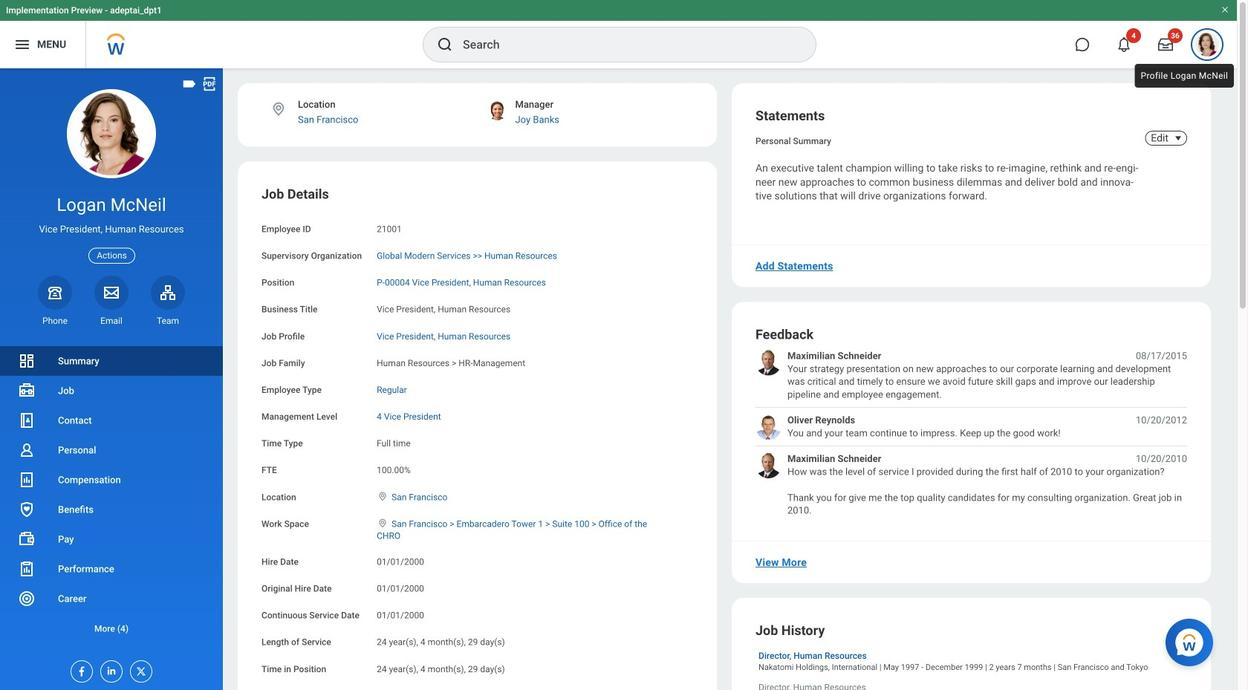 Task type: describe. For each thing, give the bounding box(es) containing it.
navigation pane region
[[0, 68, 223, 690]]

compensation image
[[18, 471, 36, 489]]

profile logan mcneil image
[[1195, 33, 1219, 59]]

performance image
[[18, 560, 36, 578]]

caret down image
[[1169, 132, 1187, 144]]

personal summary element
[[756, 133, 831, 146]]

contact image
[[18, 412, 36, 429]]

2 employee's photo (maximilian schneider) image from the top
[[756, 452, 782, 478]]

phone logan mcneil element
[[38, 315, 72, 327]]

0 horizontal spatial list
[[0, 346, 223, 643]]

personal image
[[18, 441, 36, 459]]

mail image
[[103, 284, 120, 301]]

phone image
[[45, 284, 65, 301]]

inbox large image
[[1158, 37, 1173, 52]]

close environment banner image
[[1221, 5, 1230, 14]]

notifications large image
[[1117, 37, 1131, 52]]

view team image
[[159, 284, 177, 301]]

facebook image
[[71, 661, 88, 678]]

team logan mcneil element
[[151, 315, 185, 327]]

career image
[[18, 590, 36, 608]]



Task type: vqa. For each thing, say whether or not it's contained in the screenshot.
San Francisco corresponding to Payroll
no



Task type: locate. For each thing, give the bounding box(es) containing it.
x image
[[131, 661, 147, 678]]

linkedin image
[[101, 661, 117, 677]]

1 employee's photo (maximilian schneider) image from the top
[[756, 349, 782, 375]]

banner
[[0, 0, 1237, 68]]

0 vertical spatial location image
[[270, 101, 287, 117]]

0 vertical spatial employee's photo (maximilian schneider) image
[[756, 349, 782, 375]]

search image
[[436, 36, 454, 53]]

summary image
[[18, 352, 36, 370]]

benefits image
[[18, 501, 36, 519]]

1 horizontal spatial list
[[756, 349, 1187, 517]]

list
[[0, 346, 223, 643], [756, 349, 1187, 517]]

Search Workday  search field
[[463, 28, 785, 61]]

pay image
[[18, 530, 36, 548]]

employee's photo (maximilian schneider) image up employee's photo (oliver reynolds)
[[756, 349, 782, 375]]

2 vertical spatial location image
[[377, 518, 389, 528]]

group
[[262, 185, 693, 690]]

email logan mcneil element
[[94, 315, 129, 327]]

view printable version (pdf) image
[[201, 76, 218, 92]]

employee's photo (oliver reynolds) image
[[756, 414, 782, 440]]

job image
[[18, 382, 36, 400]]

1 vertical spatial location image
[[377, 491, 389, 502]]

location image
[[270, 101, 287, 117], [377, 491, 389, 502], [377, 518, 389, 528]]

employee's photo (maximilian schneider) image
[[756, 349, 782, 375], [756, 452, 782, 478]]

employee's photo (maximilian schneider) image down employee's photo (oliver reynolds)
[[756, 452, 782, 478]]

1 vertical spatial employee's photo (maximilian schneider) image
[[756, 452, 782, 478]]

full time element
[[377, 435, 411, 449]]

justify image
[[13, 36, 31, 53]]

tag image
[[181, 76, 198, 92]]

tooltip
[[1132, 61, 1237, 91]]



